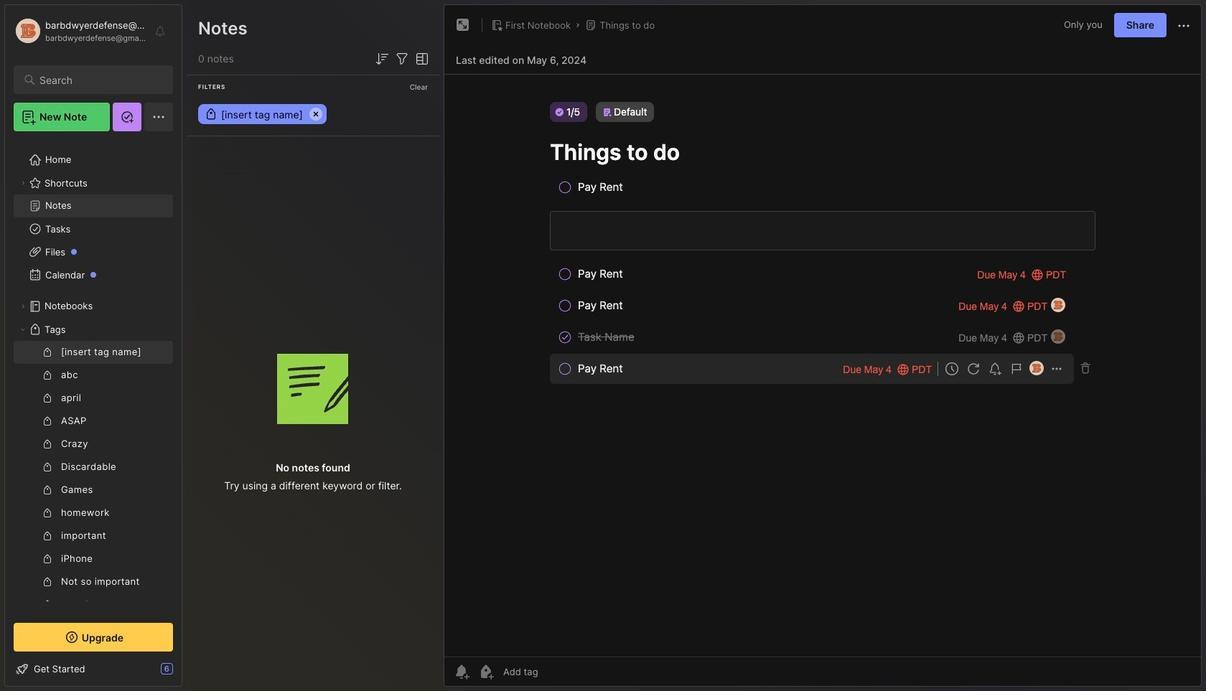 Task type: describe. For each thing, give the bounding box(es) containing it.
expand notebooks image
[[19, 302, 27, 311]]

Help and Learning task checklist field
[[5, 658, 182, 681]]

add tag image
[[477, 663, 495, 681]]

click to collapse image
[[181, 665, 192, 682]]

Add tag field
[[502, 666, 610, 678]]

add a reminder image
[[453, 663, 470, 681]]

Add filters field
[[393, 50, 411, 67]]

tree inside main element
[[5, 140, 182, 691]]

group inside tree
[[14, 341, 173, 691]]

main element
[[0, 0, 187, 691]]

add filters image
[[393, 50, 411, 67]]

View options field
[[411, 50, 431, 67]]

More actions field
[[1175, 16, 1193, 34]]



Task type: vqa. For each thing, say whether or not it's contained in the screenshot.
1st "cell"
no



Task type: locate. For each thing, give the bounding box(es) containing it.
tree
[[5, 140, 182, 691]]

none search field inside main element
[[39, 71, 160, 88]]

Note Editor text field
[[444, 74, 1201, 657]]

expand tags image
[[19, 325, 27, 334]]

Search text field
[[39, 73, 160, 87]]

note window element
[[444, 4, 1202, 691]]

expand note image
[[454, 17, 472, 34]]

group
[[14, 341, 173, 691]]

more actions image
[[1175, 17, 1193, 34]]

Account field
[[14, 17, 146, 45]]

Sort options field
[[373, 50, 391, 67]]

None search field
[[39, 71, 160, 88]]



